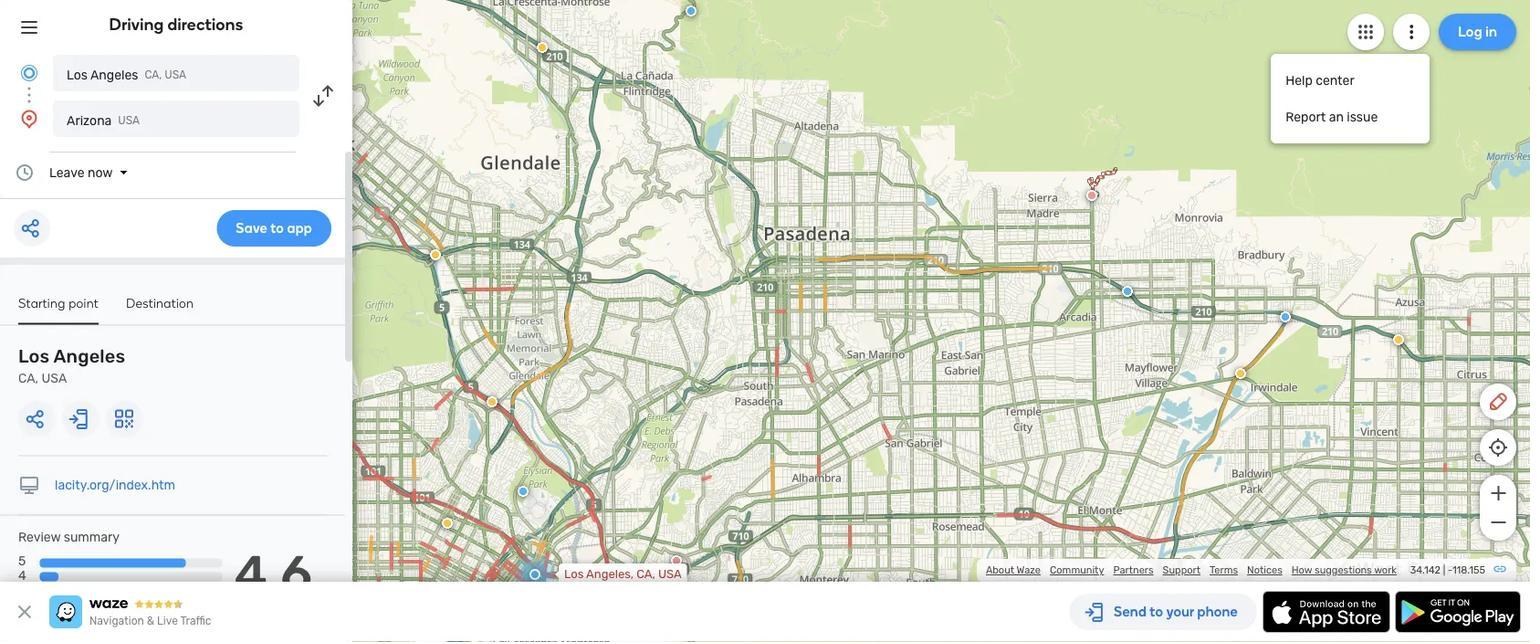 Task type: locate. For each thing, give the bounding box(es) containing it.
5
[[18, 554, 26, 569]]

support link
[[1163, 564, 1201, 576]]

usa
[[165, 69, 186, 81], [118, 114, 140, 127], [42, 371, 67, 386], [658, 567, 682, 581]]

0 horizontal spatial hazard image
[[537, 42, 548, 53]]

police image
[[686, 5, 697, 16], [1281, 311, 1292, 322], [518, 486, 529, 497]]

los angeles ca, usa down driving
[[67, 67, 186, 82]]

los left angeles,
[[564, 567, 584, 581]]

ca, down starting point button
[[18, 371, 38, 386]]

1 horizontal spatial hazard image
[[1394, 334, 1405, 345]]

1 vertical spatial los
[[18, 346, 50, 367]]

point
[[69, 295, 99, 311]]

zoom out image
[[1487, 511, 1510, 533]]

0 horizontal spatial road closed image
[[671, 555, 682, 566]]

0 vertical spatial angeles
[[90, 67, 138, 82]]

lacity.org/index.htm
[[55, 478, 175, 493]]

0 vertical spatial hazard image
[[537, 42, 548, 53]]

notices
[[1248, 564, 1283, 576]]

hazard image
[[537, 42, 548, 53], [1394, 334, 1405, 345]]

about waze community partners support terms notices how suggestions work
[[986, 564, 1397, 576]]

1 horizontal spatial road closed image
[[1087, 190, 1098, 201]]

suggestions
[[1315, 564, 1373, 576]]

&
[[147, 615, 154, 627]]

ca,
[[145, 69, 162, 81], [18, 371, 38, 386], [637, 567, 656, 581]]

community
[[1050, 564, 1105, 576]]

hazard image
[[430, 249, 441, 260], [1236, 368, 1247, 379], [487, 396, 498, 407], [442, 518, 453, 529]]

x image
[[14, 601, 36, 623]]

angeles up arizona usa on the top left
[[90, 67, 138, 82]]

ca, right angeles,
[[637, 567, 656, 581]]

starting point button
[[18, 295, 99, 325]]

1 horizontal spatial los
[[67, 67, 88, 82]]

0 horizontal spatial ca,
[[18, 371, 38, 386]]

1 vertical spatial ca,
[[18, 371, 38, 386]]

angeles down the point
[[53, 346, 125, 367]]

0 vertical spatial police image
[[686, 5, 697, 16]]

police image
[[1123, 286, 1134, 297]]

how suggestions work link
[[1292, 564, 1397, 576]]

waze
[[1017, 564, 1041, 576]]

angeles
[[90, 67, 138, 82], [53, 346, 125, 367]]

los
[[67, 67, 88, 82], [18, 346, 50, 367], [564, 567, 584, 581]]

arizona usa
[[67, 113, 140, 128]]

navigation
[[90, 615, 144, 627]]

4
[[18, 568, 26, 583]]

1 horizontal spatial police image
[[686, 5, 697, 16]]

1 horizontal spatial ca,
[[145, 69, 162, 81]]

2 vertical spatial ca,
[[637, 567, 656, 581]]

-
[[1449, 564, 1453, 576]]

ca, down driving
[[145, 69, 162, 81]]

2 vertical spatial police image
[[518, 486, 529, 497]]

about waze link
[[986, 564, 1041, 576]]

0 horizontal spatial police image
[[518, 486, 529, 497]]

terms link
[[1210, 564, 1239, 576]]

work
[[1375, 564, 1397, 576]]

1 vertical spatial road closed image
[[671, 555, 682, 566]]

4.6
[[234, 544, 312, 604]]

about
[[986, 564, 1015, 576]]

starting
[[18, 295, 65, 311]]

los up arizona
[[67, 67, 88, 82]]

los angeles ca, usa
[[67, 67, 186, 82], [18, 346, 125, 386]]

los down starting point button
[[18, 346, 50, 367]]

live
[[157, 615, 178, 627]]

los angeles ca, usa down starting point button
[[18, 346, 125, 386]]

traffic
[[180, 615, 211, 627]]

road closed image
[[1087, 190, 1098, 201], [671, 555, 682, 566]]

arizona
[[67, 113, 112, 128]]

driving
[[109, 15, 164, 34]]

2 vertical spatial los
[[564, 567, 584, 581]]

los angeles, ca, usa
[[564, 567, 682, 581]]

partners link
[[1114, 564, 1154, 576]]

review summary
[[18, 530, 120, 545]]

0 horizontal spatial los
[[18, 346, 50, 367]]

pencil image
[[1488, 391, 1510, 413]]

usa right arizona
[[118, 114, 140, 127]]

1 vertical spatial police image
[[1281, 311, 1292, 322]]

directions
[[168, 15, 243, 34]]



Task type: describe. For each thing, give the bounding box(es) containing it.
now
[[88, 165, 113, 180]]

current location image
[[18, 62, 40, 84]]

0 vertical spatial los angeles ca, usa
[[67, 67, 186, 82]]

2 horizontal spatial los
[[564, 567, 584, 581]]

34.142 | -118.155
[[1411, 564, 1486, 576]]

angeles,
[[586, 567, 634, 581]]

0 vertical spatial los
[[67, 67, 88, 82]]

starting point
[[18, 295, 99, 311]]

how
[[1292, 564, 1313, 576]]

0 vertical spatial road closed image
[[1087, 190, 1098, 201]]

computer image
[[18, 475, 40, 496]]

notices link
[[1248, 564, 1283, 576]]

1 vertical spatial angeles
[[53, 346, 125, 367]]

0 vertical spatial ca,
[[145, 69, 162, 81]]

usa right angeles,
[[658, 567, 682, 581]]

1 vertical spatial los angeles ca, usa
[[18, 346, 125, 386]]

driving directions
[[109, 15, 243, 34]]

destination
[[126, 295, 194, 311]]

118.155
[[1453, 564, 1486, 576]]

34.142
[[1411, 564, 1441, 576]]

link image
[[1493, 562, 1508, 576]]

summary
[[64, 530, 120, 545]]

usa inside arizona usa
[[118, 114, 140, 127]]

support
[[1163, 564, 1201, 576]]

navigation & live traffic
[[90, 615, 211, 627]]

destination button
[[126, 295, 194, 323]]

2 horizontal spatial ca,
[[637, 567, 656, 581]]

community link
[[1050, 564, 1105, 576]]

clock image
[[14, 162, 36, 184]]

5 4
[[18, 554, 26, 583]]

terms
[[1210, 564, 1239, 576]]

partners
[[1114, 564, 1154, 576]]

usa down driving directions
[[165, 69, 186, 81]]

zoom in image
[[1487, 482, 1510, 504]]

leave
[[49, 165, 84, 180]]

|
[[1444, 564, 1446, 576]]

2 horizontal spatial police image
[[1281, 311, 1292, 322]]

1 vertical spatial hazard image
[[1394, 334, 1405, 345]]

review
[[18, 530, 61, 545]]

leave now
[[49, 165, 113, 180]]

usa down starting point button
[[42, 371, 67, 386]]

location image
[[18, 108, 40, 130]]

lacity.org/index.htm link
[[55, 478, 175, 493]]



Task type: vqa. For each thing, say whether or not it's contained in the screenshot.
an inside autogrill partnered with waze to help promote its seasonal offers using an always-on combination of pins, arrows, and search. takeovers were used to complement these efforts during promotional hours in order to reach drivers with messaging they could take immediate action on, and influence visits to to its locations.
no



